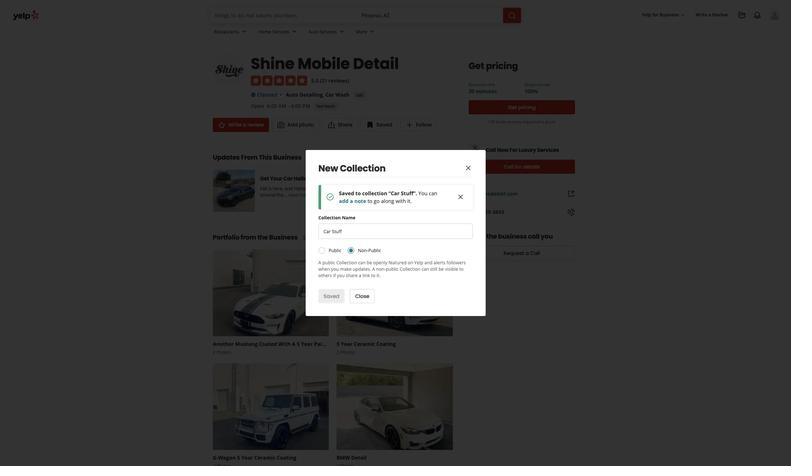 Task type: locate. For each thing, give the bounding box(es) containing it.
0 horizontal spatial for
[[515, 163, 522, 171]]

a inside saved to collection "car stuff". you can add a note to go along with it.
[[350, 198, 353, 205]]

is left "just"
[[317, 186, 320, 192]]

halloween up fall is here, and halloween is just around the…
[[294, 175, 321, 183]]

and up still
[[424, 260, 432, 266]]

0 horizontal spatial more
[[299, 192, 310, 198]]

1 horizontal spatial saved button
[[361, 118, 398, 132]]

fall up the around at the top
[[260, 186, 267, 192]]

2 horizontal spatial call
[[530, 250, 540, 257]]

car wash link
[[325, 91, 349, 98]]

fall for fall in love with your car
[[398, 175, 407, 183]]

0 horizontal spatial public
[[329, 247, 341, 253]]

1 horizontal spatial car
[[325, 91, 334, 98]]

call down call
[[530, 250, 540, 257]]

0 horizontal spatial 2
[[213, 350, 215, 356]]

0 vertical spatial fall
[[398, 175, 407, 183]]

0 vertical spatial yelp
[[642, 12, 651, 18]]

0 vertical spatial be
[[367, 260, 372, 266]]

saved down if in the left bottom of the page
[[324, 293, 339, 300]]

for inside button
[[515, 163, 522, 171]]

read for halloween
[[288, 192, 298, 198]]

it. inside a public collection can be openly featured on yelp and alerts followers when you make updates. a non-public collection can still be visible to others if you share a link to it.
[[377, 273, 380, 279]]

sponsored
[[303, 234, 329, 242]]

1 read from the left
[[288, 192, 298, 198]]

add a note link
[[339, 198, 366, 205]]

close image up perfect
[[464, 164, 472, 172]]

response for 100%
[[524, 82, 542, 87]]

now
[[497, 146, 508, 154]]

2 down protection
[[337, 350, 339, 356]]

saved button left 24 add v2 image in the right of the page
[[361, 118, 398, 132]]

1 horizontal spatial is
[[317, 186, 320, 192]]

can right you
[[429, 190, 437, 197]]

for
[[510, 146, 518, 154]]

perfect
[[459, 186, 474, 192]]

car
[[325, 91, 334, 98], [283, 175, 293, 183], [454, 175, 463, 183]]

0 horizontal spatial fall
[[260, 186, 267, 192]]

0 horizontal spatial 24 chevron down v2 image
[[240, 28, 248, 35]]

your up here,
[[270, 175, 282, 183]]

write a review
[[696, 12, 728, 18]]

restaurants
[[214, 28, 239, 35]]

business inside button
[[660, 12, 679, 18]]

time up the "minutes"
[[487, 82, 495, 87]]

write right "24 star v2" image
[[228, 121, 241, 129]]

write for write a review
[[696, 12, 707, 18]]

0 horizontal spatial 5
[[237, 455, 240, 462]]

2 vertical spatial a
[[292, 341, 295, 348]]

with inside another mustang coated with a 5 year paint protection 2 photos
[[278, 341, 291, 348]]

2 photos from the left
[[340, 350, 355, 356]]

1 vertical spatial saved
[[339, 190, 354, 197]]

recently
[[507, 119, 521, 125]]

portfolio from the business element
[[203, 223, 457, 466]]

2 vertical spatial call
[[530, 250, 540, 257]]

can left still
[[422, 266, 429, 272]]

0 vertical spatial public
[[322, 260, 335, 266]]

response up 100%
[[524, 82, 542, 87]]

paint
[[314, 341, 328, 348]]

edit button
[[353, 92, 366, 99]]

to
[[355, 190, 361, 197], [409, 192, 413, 198], [368, 198, 372, 205], [459, 266, 464, 272], [371, 273, 375, 279]]

24 chevron down v2 image right home services
[[291, 28, 298, 35]]

0 horizontal spatial public
[[322, 260, 335, 266]]

car up here,
[[283, 175, 293, 183]]

2 24 chevron down v2 image from the left
[[291, 28, 298, 35]]

write a review link
[[213, 118, 269, 132]]

24 chevron down v2 image inside restaurants link
[[240, 28, 248, 35]]

time
[[487, 82, 495, 87], [398, 192, 408, 198]]

have the business call you
[[469, 232, 553, 241]]

a right "coated"
[[292, 341, 295, 348]]

24 chevron down v2 image inside auto services link
[[338, 28, 346, 35]]

be
[[367, 260, 372, 266], [439, 266, 444, 272]]

0 horizontal spatial your
[[270, 175, 282, 183]]

0 horizontal spatial a
[[292, 341, 295, 348]]

success alert
[[318, 185, 473, 210]]

year inside another mustang coated with a 5 year paint protection 2 photos
[[301, 341, 313, 348]]

0 horizontal spatial with
[[278, 341, 291, 348]]

open 6:00 am - 4:00 pm
[[251, 103, 310, 110]]

more down get your car halloween ready
[[299, 192, 310, 198]]

0 vertical spatial and
[[285, 186, 293, 192]]

1 2 from the left
[[213, 350, 215, 356]]

1 response from the left
[[469, 82, 486, 87]]

auto detailing link
[[286, 91, 323, 98]]

pricing inside button
[[518, 104, 536, 111]]

business for updates from this business
[[273, 153, 302, 162]]

1 horizontal spatial response
[[524, 82, 542, 87]]

call inside call for details button
[[504, 163, 514, 171]]

edit
[[356, 93, 363, 98]]

a inside a public collection can be openly featured on yelp and alerts followers when you make updates. a non-public collection can still be visible to others if you share a link to it.
[[359, 273, 361, 279]]

1 horizontal spatial call
[[504, 163, 514, 171]]

ready
[[322, 175, 338, 183]]

photo
[[299, 121, 314, 129]]

0 horizontal spatial services
[[272, 28, 289, 35]]

year right wagon
[[241, 455, 253, 462]]

share
[[346, 273, 358, 279]]

business categories element
[[209, 23, 780, 42]]

business
[[498, 232, 527, 241]]

to up note
[[355, 190, 361, 197]]

1 vertical spatial pricing
[[518, 104, 536, 111]]

1 vertical spatial business
[[273, 153, 302, 162]]

1 horizontal spatial 24 chevron down v2 image
[[291, 28, 298, 35]]

call
[[486, 146, 496, 154], [504, 163, 514, 171], [530, 250, 540, 257]]

saved right 24 save v2 icon
[[376, 121, 392, 129]]

call for call for details
[[504, 163, 514, 171]]

1 horizontal spatial year
[[301, 341, 313, 348]]

saved inside saved to collection "car stuff". you can add a note to go along with it.
[[339, 190, 354, 197]]

0 horizontal spatial ceramic
[[254, 455, 275, 462]]

for inside button
[[652, 12, 659, 18]]

and up the…
[[285, 186, 293, 192]]

year left 'paint'
[[301, 341, 313, 348]]

get pricing up "response time 30 minutes" on the top right
[[469, 60, 518, 72]]

fall inside fall is here, and halloween is just around the…
[[260, 186, 267, 192]]

pricing up requested on the top
[[518, 104, 536, 111]]

1 horizontal spatial fall
[[398, 175, 407, 183]]

can
[[429, 190, 437, 197], [358, 260, 366, 266], [422, 266, 429, 272]]

1 horizontal spatial your
[[440, 175, 453, 183]]

you right if in the left bottom of the page
[[337, 273, 345, 279]]

call left the now
[[486, 146, 496, 154]]

2 horizontal spatial 24 chevron down v2 image
[[338, 28, 346, 35]]

2
[[213, 350, 215, 356], [337, 350, 339, 356]]

0 horizontal spatial coating
[[277, 455, 296, 462]]

1 horizontal spatial 5
[[297, 341, 300, 348]]

previous image
[[217, 187, 224, 195]]

get pricing up 133 locals recently requested a quote
[[508, 104, 536, 111]]

24 chevron down v2 image right auto services
[[338, 28, 346, 35]]

it. down non-
[[377, 273, 380, 279]]

add photo link
[[272, 118, 319, 132]]

your up it's
[[440, 175, 453, 183]]

1 vertical spatial and
[[424, 260, 432, 266]]

this
[[259, 153, 272, 162]]

2 response from the left
[[524, 82, 542, 87]]

for left details
[[515, 163, 522, 171]]

16 info v2 image
[[331, 235, 336, 241]]

1 vertical spatial it.
[[377, 273, 380, 279]]

1 photos from the left
[[217, 350, 231, 356]]

1 vertical spatial auto
[[286, 91, 298, 98]]

0 vertical spatial with
[[427, 175, 439, 183]]

leaves
[[412, 186, 426, 192]]

home services link
[[253, 23, 303, 42]]

yelp
[[642, 12, 651, 18], [414, 260, 423, 266]]

2 horizontal spatial car
[[454, 175, 463, 183]]

read more for halloween
[[288, 192, 310, 198]]

2 horizontal spatial get
[[508, 104, 517, 111]]

0 vertical spatial close image
[[464, 164, 472, 172]]

fall
[[398, 175, 407, 183], [260, 186, 267, 192]]

2 more from the left
[[436, 192, 447, 198]]

read more
[[288, 192, 310, 198], [425, 192, 447, 198]]

to down followers
[[459, 266, 464, 272]]

0 horizontal spatial time
[[398, 192, 408, 198]]

public down 16 info v2 image
[[329, 247, 341, 253]]

for
[[652, 12, 659, 18], [515, 163, 522, 171]]

get your car halloween ready
[[260, 175, 338, 183]]

1 vertical spatial detail
[[351, 455, 367, 462]]

year right 'paint'
[[341, 341, 353, 348]]

0 vertical spatial a
[[318, 260, 321, 266]]

1 public from the left
[[329, 247, 341, 253]]

0 horizontal spatial it.
[[377, 273, 380, 279]]

to right link
[[371, 273, 375, 279]]

get up "response time 30 minutes" on the top right
[[469, 60, 484, 72]]

0 vertical spatial time
[[487, 82, 495, 87]]

2 read more from the left
[[425, 192, 447, 198]]

more down it's
[[436, 192, 447, 198]]

3 24 chevron down v2 image from the left
[[338, 28, 346, 35]]

saved up 'add' on the left of the page
[[339, 190, 354, 197]]

24 chevron down v2 image right restaurants
[[240, 28, 248, 35]]

public down "featured"
[[386, 266, 399, 272]]

1 more from the left
[[299, 192, 310, 198]]

can inside saved to collection "car stuff". you can add a note to go along with it.
[[429, 190, 437, 197]]

0 horizontal spatial be
[[367, 260, 372, 266]]

,
[[323, 91, 324, 98]]

0 vertical spatial it.
[[407, 198, 412, 205]]

mobile
[[298, 53, 350, 75]]

5 left 'paint'
[[297, 341, 300, 348]]

2 down another
[[213, 350, 215, 356]]

close
[[355, 293, 369, 300]]

1 vertical spatial close image
[[457, 193, 464, 201]]

read more down change,
[[425, 192, 447, 198]]

with up change,
[[427, 175, 439, 183]]

halloween down get your car halloween ready
[[294, 186, 316, 192]]

0 horizontal spatial call
[[486, 146, 496, 154]]

write inside write a review link
[[228, 121, 241, 129]]

read right the…
[[288, 192, 298, 198]]

getshinedetail.com link
[[469, 190, 518, 197]]

-
[[288, 103, 289, 110]]

1 vertical spatial yelp
[[414, 260, 423, 266]]

0 horizontal spatial read more
[[288, 192, 310, 198]]

24 chevron down v2 image for auto services
[[338, 28, 346, 35]]

0 horizontal spatial yelp
[[414, 260, 423, 266]]

get
[[469, 60, 484, 72], [508, 104, 517, 111], [260, 175, 269, 183]]

photos down protection
[[340, 350, 355, 356]]

pricing up "response time 30 minutes" on the top right
[[486, 60, 518, 72]]

1 horizontal spatial more
[[436, 192, 447, 198]]

1 horizontal spatial yelp
[[642, 12, 651, 18]]

it. inside saved to collection "car stuff". you can add a note to go along with it.
[[407, 198, 412, 205]]

1 24 chevron down v2 image from the left
[[240, 28, 248, 35]]

0 vertical spatial coating
[[376, 341, 396, 348]]

photos down another
[[217, 350, 231, 356]]

minutes
[[476, 88, 497, 95]]

saved button down if in the left bottom of the page
[[318, 289, 345, 303]]

1 vertical spatial can
[[358, 260, 366, 266]]

16 chevron down v2 image
[[680, 12, 685, 18]]

get pricing inside button
[[508, 104, 536, 111]]

auto detailing , car wash
[[286, 91, 349, 98]]

5 right 'paint'
[[337, 341, 340, 348]]

1 vertical spatial for
[[515, 163, 522, 171]]

0 vertical spatial can
[[429, 190, 437, 197]]

0 horizontal spatial write
[[228, 121, 241, 129]]

2 2 from the left
[[337, 350, 339, 356]]

5 right wagon
[[237, 455, 240, 462]]

more for with
[[436, 192, 447, 198]]

1 horizontal spatial with
[[427, 175, 439, 183]]

with
[[396, 198, 406, 205]]

1 read more from the left
[[288, 192, 310, 198]]

detail inside portfolio from the business element
[[351, 455, 367, 462]]

response inside response rate 100%
[[524, 82, 542, 87]]

0 horizontal spatial get
[[260, 175, 269, 183]]

1 horizontal spatial 2
[[337, 350, 339, 356]]

collection up collection
[[340, 162, 386, 175]]

auto inside business categories element
[[309, 28, 319, 35]]

collection
[[362, 190, 387, 197]]

photos inside 5 year ceramic coating 2 photos
[[340, 350, 355, 356]]

collection up make
[[336, 260, 357, 266]]

0 horizontal spatial saved button
[[318, 289, 345, 303]]

close image
[[464, 164, 472, 172], [457, 193, 464, 201]]

response up 30
[[469, 82, 486, 87]]

it.
[[407, 198, 412, 205], [377, 273, 380, 279]]

public up openly
[[368, 247, 381, 253]]

0 vertical spatial get
[[469, 60, 484, 72]]

be down the alerts
[[439, 266, 444, 272]]

updates from this business element
[[203, 143, 484, 212]]

with right "coated"
[[278, 341, 291, 348]]

24 chevron down v2 image inside home services link
[[291, 28, 298, 35]]

get pricing
[[469, 60, 518, 72], [508, 104, 536, 111]]

detail
[[353, 53, 399, 75], [351, 455, 367, 462]]

write left review
[[696, 12, 707, 18]]

read down change,
[[425, 192, 435, 198]]

year
[[301, 341, 313, 348], [341, 341, 353, 348], [241, 455, 253, 462]]

to left the fall…
[[409, 192, 413, 198]]

with inside updates from this business element
[[427, 175, 439, 183]]

is up the around at the top
[[268, 186, 272, 192]]

None search field
[[210, 8, 522, 23]]

2 horizontal spatial year
[[341, 341, 353, 348]]

1 horizontal spatial and
[[424, 260, 432, 266]]

requested
[[522, 119, 541, 125]]

public up when
[[322, 260, 335, 266]]

1 vertical spatial fall
[[260, 186, 267, 192]]

yelp for business button
[[639, 9, 688, 21]]

5 inside 5 year ceramic coating 2 photos
[[337, 341, 340, 348]]

call inside request a call button
[[530, 250, 540, 257]]

car up perfect
[[454, 175, 463, 183]]

the…
[[277, 192, 287, 198]]

get up the around at the top
[[260, 175, 269, 183]]

1 horizontal spatial auto
[[309, 28, 319, 35]]

see hours
[[317, 103, 335, 109]]

and inside fall is here, and halloween is just around the…
[[285, 186, 293, 192]]

collection left name
[[318, 215, 341, 221]]

0 vertical spatial business
[[660, 12, 679, 18]]

write inside write a review link
[[696, 12, 707, 18]]

if
[[333, 273, 336, 279]]

you up if in the left bottom of the page
[[331, 266, 339, 272]]

new collection
[[318, 162, 386, 175]]

get up the recently on the top
[[508, 104, 517, 111]]

visible
[[445, 266, 458, 272]]

5
[[297, 341, 300, 348], [337, 341, 340, 348], [237, 455, 240, 462]]

follow button
[[400, 118, 437, 132]]

with for a
[[278, 341, 291, 348]]

2 vertical spatial can
[[422, 266, 429, 272]]

for left 16 chevron down v2 image
[[652, 12, 659, 18]]

response inside "response time 30 minutes"
[[469, 82, 486, 87]]

collection down on
[[400, 266, 420, 272]]

1 vertical spatial you
[[331, 266, 339, 272]]

review
[[247, 121, 264, 129]]

halloween
[[294, 175, 321, 183], [294, 186, 316, 192]]

24 add v2 image
[[406, 121, 413, 129]]

write for write a review
[[228, 121, 241, 129]]

0 vertical spatial auto
[[309, 28, 319, 35]]

g-
[[213, 455, 218, 462]]

call for details button
[[469, 160, 575, 174]]

featured
[[388, 260, 407, 266]]

24 chevron down v2 image
[[240, 28, 248, 35], [291, 28, 298, 35], [338, 28, 346, 35]]

2 read from the left
[[425, 192, 435, 198]]

fall left in
[[398, 175, 407, 183]]

24 phone v2 image
[[567, 208, 575, 216]]

yelp for business
[[642, 12, 679, 18]]

auto services link
[[303, 23, 351, 42]]

can up updates.
[[358, 260, 366, 266]]

1 vertical spatial time
[[398, 192, 408, 198]]

a left non-
[[372, 266, 375, 272]]

halloween inside fall is here, and halloween is just around the…
[[294, 186, 316, 192]]

auto for auto detailing , car wash
[[286, 91, 298, 98]]

close image down perfect
[[457, 193, 464, 201]]

0 horizontal spatial response
[[469, 82, 486, 87]]

fall for fall is here, and halloween is just around the…
[[260, 186, 267, 192]]

close image inside success 'alert'
[[457, 193, 464, 201]]

car right the ',' at top
[[325, 91, 334, 98]]

read
[[288, 192, 298, 198], [425, 192, 435, 198]]

non-public
[[358, 247, 381, 253]]

1 vertical spatial call
[[504, 163, 514, 171]]

auto
[[309, 28, 319, 35], [286, 91, 298, 98]]

response for 30
[[469, 82, 486, 87]]

1 vertical spatial halloween
[[294, 186, 316, 192]]

1 horizontal spatial coating
[[376, 341, 396, 348]]

be up updates.
[[367, 260, 372, 266]]

time down as on the right top of page
[[398, 192, 408, 198]]

2 vertical spatial get
[[260, 175, 269, 183]]

read more down get your car halloween ready
[[288, 192, 310, 198]]

0 horizontal spatial auto
[[286, 91, 298, 98]]

0 horizontal spatial and
[[285, 186, 293, 192]]

saved
[[376, 121, 392, 129], [339, 190, 354, 197], [324, 293, 339, 300]]

1 horizontal spatial time
[[487, 82, 495, 87]]

business
[[660, 12, 679, 18], [273, 153, 302, 162], [269, 233, 298, 242]]

0 vertical spatial call
[[486, 146, 496, 154]]

services for home services
[[272, 28, 289, 35]]

it. down stuff". on the right of page
[[407, 198, 412, 205]]

0 vertical spatial ceramic
[[354, 341, 375, 348]]

(21
[[320, 77, 327, 84]]

you right call
[[541, 232, 553, 241]]

year inside 5 year ceramic coating 2 photos
[[341, 341, 353, 348]]

read for with
[[425, 192, 435, 198]]

call down for
[[504, 163, 514, 171]]

you
[[418, 190, 428, 197]]

a up when
[[318, 260, 321, 266]]



Task type: describe. For each thing, give the bounding box(es) containing it.
call for details
[[504, 163, 540, 171]]

write a review link
[[693, 9, 730, 21]]

claimed
[[257, 91, 277, 98]]

change,
[[427, 186, 443, 192]]

make
[[340, 266, 352, 272]]

photos inside another mustang coated with a 5 year paint protection 2 photos
[[217, 350, 231, 356]]

for for call
[[515, 163, 522, 171]]

non-
[[376, 266, 386, 272]]

new collection dialog
[[0, 0, 791, 466]]

(480) 529-3843
[[469, 209, 504, 216]]

getshinedetail.com
[[469, 190, 518, 197]]

0 vertical spatial pricing
[[486, 60, 518, 72]]

0 vertical spatial detail
[[353, 53, 399, 75]]

more
[[356, 28, 367, 35]]

am
[[278, 103, 286, 110]]

time inside "response time 30 minutes"
[[487, 82, 495, 87]]

the right as on the right top of page
[[404, 186, 411, 192]]

2 is from the left
[[317, 186, 320, 192]]

the right from
[[257, 233, 268, 242]]

auto services
[[309, 28, 337, 35]]

5 inside another mustang coated with a 5 year paint protection 2 photos
[[297, 341, 300, 348]]

1 vertical spatial be
[[439, 266, 444, 272]]

another
[[213, 341, 234, 348]]

the right have on the right of page
[[486, 232, 497, 241]]

2 your from the left
[[440, 175, 453, 183]]

see hours link
[[314, 103, 338, 110]]

rate
[[543, 82, 550, 87]]

1 horizontal spatial get
[[469, 60, 484, 72]]

fall in love with your car image
[[351, 170, 393, 212]]

for for yelp
[[652, 12, 659, 18]]

mustang
[[235, 341, 258, 348]]

services for auto services
[[320, 28, 337, 35]]

coated
[[259, 341, 277, 348]]

0 vertical spatial you
[[541, 232, 553, 241]]

1 vertical spatial saved button
[[318, 289, 345, 303]]

2 vertical spatial saved
[[324, 293, 339, 300]]

fall…
[[414, 192, 424, 198]]

see
[[317, 103, 323, 109]]

shine mobile detail
[[251, 53, 399, 75]]

hours
[[324, 103, 335, 109]]

response time 30 minutes
[[469, 82, 497, 95]]

the right it's
[[451, 186, 458, 192]]

coating inside 5 year ceramic coating 2 photos
[[376, 341, 396, 348]]

24 camera v2 image
[[277, 121, 285, 129]]

0 vertical spatial saved button
[[361, 118, 398, 132]]

openly
[[373, 260, 387, 266]]

with for your
[[427, 175, 439, 183]]

love
[[414, 175, 426, 183]]

business for portfolio from the business
[[269, 233, 298, 242]]

(480)
[[469, 209, 481, 216]]

get your car halloween ready image
[[213, 170, 255, 212]]

a inside button
[[525, 250, 529, 257]]

ceramic inside 5 year ceramic coating 2 photos
[[354, 341, 375, 348]]

home services
[[258, 28, 289, 35]]

read more for with
[[425, 192, 447, 198]]

as
[[398, 186, 403, 192]]

another mustang coated with a 5 year paint protection 2 photos
[[213, 341, 356, 356]]

on
[[408, 260, 413, 266]]

1 your from the left
[[270, 175, 282, 183]]

1 vertical spatial a
[[372, 266, 375, 272]]

business logo image
[[213, 53, 246, 86]]

1 vertical spatial ceramic
[[254, 455, 275, 462]]

5 star rating image
[[251, 76, 307, 86]]

24 save v2 image
[[366, 121, 374, 129]]

30
[[469, 88, 474, 95]]

request a call button
[[469, 246, 575, 260]]

share button
[[322, 118, 358, 132]]

yelp inside button
[[642, 12, 651, 18]]

wash
[[335, 91, 349, 98]]

note
[[354, 198, 366, 205]]

2 horizontal spatial services
[[537, 146, 559, 154]]

0 vertical spatial halloween
[[294, 175, 321, 183]]

get pricing button
[[469, 100, 575, 114]]

home
[[258, 28, 271, 35]]

0 vertical spatial get pricing
[[469, 60, 518, 72]]

protection
[[329, 341, 356, 348]]

alerts
[[434, 260, 445, 266]]

new
[[318, 162, 338, 175]]

to left 'go' at the left of page
[[368, 198, 372, 205]]

from
[[241, 233, 256, 242]]

call now for luxury services
[[486, 146, 559, 154]]

when
[[318, 266, 330, 272]]

have
[[469, 232, 485, 241]]

more for halloween
[[299, 192, 310, 198]]

add
[[287, 121, 298, 129]]

updates
[[213, 153, 240, 162]]

(21 reviews) link
[[320, 77, 349, 84]]

1 is from the left
[[268, 186, 272, 192]]

add
[[339, 198, 349, 205]]

portfolio
[[213, 233, 239, 242]]

around
[[260, 192, 275, 198]]

"car
[[389, 190, 400, 197]]

saved to collection "car stuff". you can add a note to go along with it.
[[339, 190, 437, 205]]

24 chevron down v2 image for home services
[[291, 28, 298, 35]]

user actions element
[[637, 8, 789, 48]]

stuff".
[[401, 190, 417, 197]]

bmw detail
[[337, 455, 367, 462]]

fall is here, and halloween is just around the…
[[260, 186, 329, 198]]

shine
[[251, 53, 294, 75]]

open
[[251, 103, 264, 110]]

projects image
[[738, 12, 746, 19]]

3843
[[492, 209, 504, 216]]

as the leaves change, it's the perfect time to fall…
[[398, 186, 474, 198]]

6:00
[[267, 103, 277, 110]]

search image
[[508, 12, 516, 19]]

Collection Name text field
[[318, 224, 473, 239]]

a inside another mustang coated with a 5 year paint protection 2 photos
[[292, 341, 295, 348]]

call for call now for luxury services
[[486, 146, 496, 154]]

0 vertical spatial saved
[[376, 121, 392, 129]]

0 horizontal spatial car
[[283, 175, 293, 183]]

24 star v2 image
[[218, 121, 226, 129]]

follow
[[416, 121, 432, 129]]

get inside button
[[508, 104, 517, 111]]

24 share v2 image
[[328, 121, 335, 129]]

notifications image
[[753, 12, 761, 19]]

response rate 100%
[[524, 82, 550, 95]]

24 external link v2 image
[[567, 190, 575, 198]]

16 claim filled v2 image
[[251, 92, 256, 97]]

2 inside 5 year ceramic coating 2 photos
[[337, 350, 339, 356]]

luxury
[[519, 146, 536, 154]]

133 locals recently requested a quote
[[488, 119, 555, 125]]

get inside updates from this business element
[[260, 175, 269, 183]]

write a review
[[228, 121, 264, 129]]

request
[[504, 250, 524, 257]]

24 chevron down v2 image for restaurants
[[240, 28, 248, 35]]

1 vertical spatial coating
[[277, 455, 296, 462]]

bmw
[[337, 455, 350, 462]]

request a call
[[504, 250, 540, 257]]

more link
[[351, 23, 381, 42]]

fall in love with your car
[[398, 175, 463, 183]]

to inside as the leaves change, it's the perfect time to fall…
[[409, 192, 413, 198]]

2 public from the left
[[368, 247, 381, 253]]

and inside a public collection can be openly featured on yelp and alerts followers when you make updates. a non-public collection can still be visible to others if you share a link to it.
[[424, 260, 432, 266]]

share
[[338, 121, 353, 129]]

g-wagon 5 year ceramic coating
[[213, 455, 296, 462]]

restaurants link
[[209, 23, 253, 42]]

2 inside another mustang coated with a 5 year paint protection 2 photos
[[213, 350, 215, 356]]

2 vertical spatial you
[[337, 273, 345, 279]]

quote
[[545, 119, 555, 125]]

0 horizontal spatial year
[[241, 455, 253, 462]]

yelp inside a public collection can be openly featured on yelp and alerts followers when you make updates. a non-public collection can still be visible to others if you share a link to it.
[[414, 260, 423, 266]]

followers
[[447, 260, 466, 266]]

portfolio from the business
[[213, 233, 298, 242]]

auto for auto services
[[309, 28, 319, 35]]

a public collection can be openly featured on yelp and alerts followers when you make updates. a non-public collection can still be visible to others if you share a link to it.
[[318, 260, 466, 279]]

24 chevron down v2 image
[[368, 28, 376, 35]]

1 horizontal spatial a
[[318, 260, 321, 266]]

go
[[374, 198, 380, 205]]

1 vertical spatial public
[[386, 266, 399, 272]]

24 checkmark badged v2 image
[[326, 193, 334, 201]]

time inside as the leaves change, it's the perfect time to fall…
[[398, 192, 408, 198]]

name
[[342, 215, 355, 221]]



Task type: vqa. For each thing, say whether or not it's contained in the screenshot.
'more' associated with Halloween
yes



